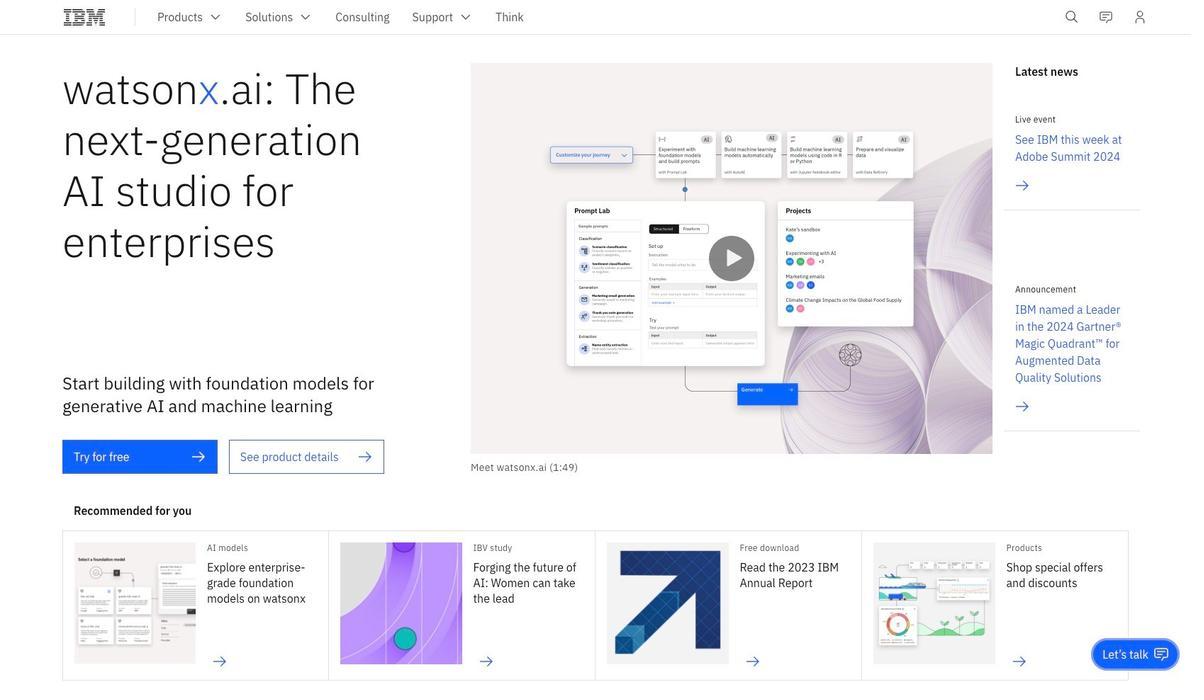 Task type: describe. For each thing, give the bounding box(es) containing it.
let's talk element
[[1103, 647, 1149, 663]]



